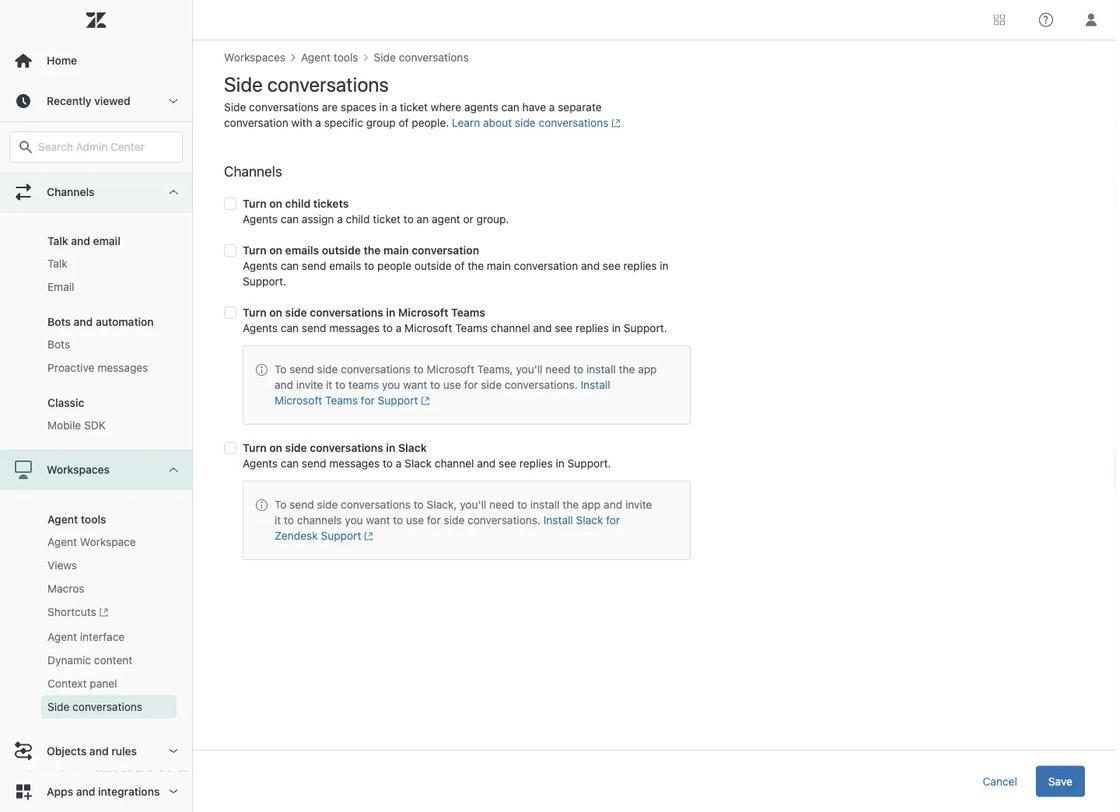 Task type: locate. For each thing, give the bounding box(es) containing it.
agent up dynamic in the bottom left of the page
[[47, 631, 77, 643]]

bots
[[47, 316, 71, 329], [47, 339, 70, 351]]

context
[[47, 677, 87, 690]]

talk
[[47, 235, 68, 248], [47, 258, 67, 270]]

2 tree item from the top
[[0, 450, 192, 731]]

and for bots
[[74, 316, 93, 329]]

home
[[47, 54, 77, 67]]

talk for talk
[[47, 258, 67, 270]]

bots and automation
[[47, 316, 154, 329]]

accounts
[[85, 200, 131, 213]]

recently viewed button
[[0, 81, 192, 121]]

email
[[93, 235, 120, 248]]

automation
[[96, 316, 154, 329]]

messages
[[97, 362, 148, 375]]

agent workspace
[[47, 536, 136, 549]]

talk up talk element
[[47, 235, 68, 248]]

1 agent from the top
[[47, 514, 78, 526]]

0 vertical spatial bots
[[47, 316, 71, 329]]

talk up email
[[47, 258, 67, 270]]

macros element
[[47, 582, 85, 597]]

dynamic
[[47, 654, 91, 667]]

tree containing facebook pages
[[0, 44, 192, 812]]

bots link
[[41, 333, 177, 357]]

cancel
[[983, 775, 1018, 788]]

recently
[[47, 95, 92, 107]]

and left email
[[71, 235, 90, 248]]

cancel button
[[971, 766, 1030, 797]]

talk element
[[47, 256, 67, 272]]

x corp accounts
[[47, 200, 131, 213]]

agent up views
[[47, 536, 77, 549]]

channels group
[[0, 84, 192, 450]]

facebook pages
[[47, 177, 130, 189]]

home button
[[0, 40, 192, 81]]

and left rules
[[89, 745, 109, 758]]

classic element
[[47, 397, 84, 410]]

context panel element
[[47, 676, 117, 692]]

and up bots link
[[74, 316, 93, 329]]

and
[[71, 235, 90, 248], [74, 316, 93, 329], [89, 745, 109, 758], [76, 785, 95, 798]]

side conversations link
[[41, 696, 177, 719]]

3 agent from the top
[[47, 631, 77, 643]]

2 bots from the top
[[47, 339, 70, 351]]

save
[[1049, 775, 1073, 788]]

1 vertical spatial agent
[[47, 536, 77, 549]]

2 vertical spatial agent
[[47, 631, 77, 643]]

dynamic content element
[[47, 653, 133, 668]]

channels button
[[0, 172, 192, 212]]

2 talk from the top
[[47, 258, 67, 270]]

workspaces button
[[0, 450, 192, 491]]

tree
[[0, 44, 192, 812]]

objects
[[47, 745, 87, 758]]

facebook pages element
[[47, 175, 130, 191]]

agent for agent workspace
[[47, 536, 77, 549]]

objects and rules button
[[0, 731, 192, 772]]

tree item containing workspaces
[[0, 450, 192, 731]]

views
[[47, 560, 77, 572]]

tree item
[[0, 44, 192, 450], [0, 450, 192, 731]]

zendesk products image
[[995, 14, 1005, 25]]

primary element
[[0, 0, 193, 812]]

0 vertical spatial agent
[[47, 514, 78, 526]]

and right apps
[[76, 785, 95, 798]]

viewed
[[94, 95, 131, 107]]

views link
[[41, 554, 177, 578]]

side
[[47, 701, 70, 713]]

None search field
[[2, 132, 191, 163]]

agent
[[47, 514, 78, 526], [47, 536, 77, 549], [47, 631, 77, 643]]

dynamic content link
[[41, 649, 177, 672]]

1 tree item from the top
[[0, 44, 192, 450]]

apps
[[47, 785, 73, 798]]

agent left tools
[[47, 514, 78, 526]]

1 bots from the top
[[47, 316, 71, 329]]

email
[[47, 281, 74, 294]]

1 talk from the top
[[47, 235, 68, 248]]

bots inside bots link
[[47, 339, 70, 351]]

corp
[[58, 200, 82, 213]]

tree inside primary element
[[0, 44, 192, 812]]

side conversations element
[[47, 699, 142, 715]]

side conversations
[[47, 701, 142, 713]]

bots for bots
[[47, 339, 70, 351]]

2 agent from the top
[[47, 536, 77, 549]]

views element
[[47, 558, 77, 574]]

1 vertical spatial talk
[[47, 258, 67, 270]]

apps and integrations
[[47, 785, 160, 798]]

agent interface element
[[47, 629, 125, 645]]

workspace
[[80, 536, 136, 549]]

bots up bots element
[[47, 316, 71, 329]]

agent for agent interface
[[47, 631, 77, 643]]

macros
[[47, 583, 85, 596]]

agent tools element
[[47, 514, 106, 526]]

talk and email element
[[47, 235, 120, 248]]

bots up the proactive
[[47, 339, 70, 351]]

recently viewed
[[47, 95, 131, 107]]

mobile
[[47, 419, 81, 432]]

0 vertical spatial talk
[[47, 235, 68, 248]]

Search Admin Center field
[[38, 140, 173, 154]]

1 vertical spatial bots
[[47, 339, 70, 351]]

user menu image
[[1082, 10, 1102, 30]]

pages
[[99, 177, 130, 189]]



Task type: vqa. For each thing, say whether or not it's contained in the screenshot.
Proactive messages
yes



Task type: describe. For each thing, give the bounding box(es) containing it.
mobile sdk element
[[47, 418, 106, 434]]

shortcuts
[[47, 606, 96, 619]]

proactive
[[47, 362, 95, 375]]

agent interface
[[47, 631, 125, 643]]

context panel link
[[41, 672, 177, 696]]

workspaces group
[[0, 491, 192, 731]]

proactive messages
[[47, 362, 148, 375]]

agent tools
[[47, 514, 106, 526]]

objects and rules
[[47, 745, 137, 758]]

mobile sdk link
[[41, 414, 177, 438]]

and for apps
[[76, 785, 95, 798]]

agent workspace link
[[41, 531, 177, 554]]

agent interface link
[[41, 626, 177, 649]]

tools
[[81, 514, 106, 526]]

context panel
[[47, 677, 117, 690]]

workspaces
[[47, 464, 110, 477]]

bots and automation element
[[47, 316, 154, 329]]

agent workspace element
[[47, 535, 136, 551]]

x corp accounts link
[[41, 195, 177, 218]]

facebook
[[47, 177, 96, 189]]

dynamic content
[[47, 654, 133, 667]]

save button
[[1037, 766, 1086, 797]]

bots for bots and automation
[[47, 316, 71, 329]]

macros link
[[41, 578, 177, 601]]

and for talk
[[71, 235, 90, 248]]

rules
[[111, 745, 137, 758]]

bots element
[[47, 337, 70, 353]]

talk for talk and email
[[47, 235, 68, 248]]

sdk
[[84, 419, 106, 432]]

interface
[[80, 631, 125, 643]]

none search field inside primary element
[[2, 132, 191, 163]]

email link
[[41, 276, 177, 299]]

mobile sdk
[[47, 419, 106, 432]]

conversations
[[72, 701, 142, 713]]

email element
[[47, 280, 74, 295]]

shortcuts element
[[47, 605, 109, 622]]

channels
[[47, 186, 95, 198]]

help image
[[1040, 13, 1054, 27]]

talk and email
[[47, 235, 120, 248]]

apps and integrations button
[[0, 772, 192, 812]]

content
[[94, 654, 133, 667]]

integrations
[[98, 785, 160, 798]]

x
[[47, 200, 55, 213]]

proactive messages link
[[41, 357, 177, 380]]

talk link
[[41, 253, 177, 276]]

panel
[[90, 677, 117, 690]]

agent for agent tools
[[47, 514, 78, 526]]

x corp accounts element
[[47, 199, 131, 214]]

proactive messages element
[[47, 361, 148, 376]]

shortcuts link
[[41, 601, 177, 626]]

classic
[[47, 397, 84, 410]]

tree item containing facebook pages
[[0, 44, 192, 450]]

and for objects
[[89, 745, 109, 758]]

facebook pages link
[[41, 172, 177, 195]]



